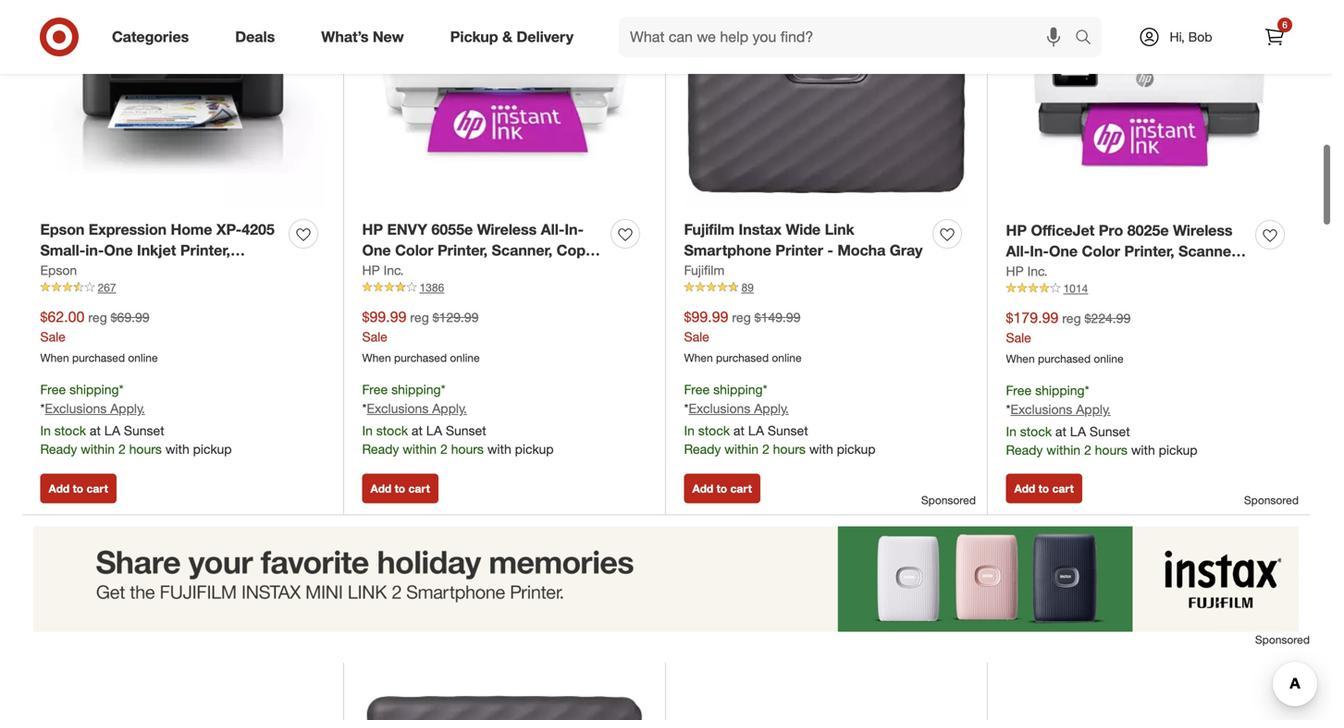 Task type: vqa. For each thing, say whether or not it's contained in the screenshot.
Fujifilm Instax Wide Link Smartphone Printer - Mocha Gray
yes



Task type: locate. For each thing, give the bounding box(es) containing it.
0 horizontal spatial one
[[104, 242, 133, 260]]

hp inc. for in-
[[1006, 263, 1048, 279]]

$99.99 inside $99.99 reg $149.99 sale when purchased online
[[684, 308, 729, 326]]

1 horizontal spatial $99.99
[[684, 308, 729, 326]]

online for printer,
[[450, 351, 480, 365]]

purchased inside $99.99 reg $149.99 sale when purchased online
[[716, 351, 769, 365]]

scanner, for epson expression home xp-4205 small-in-one inkjet printer, scanner, copier - black
[[40, 263, 101, 281]]

scanner, inside epson expression home xp-4205 small-in-one inkjet printer, scanner, copier - black
[[40, 263, 101, 281]]

and inside hp envy 6055e wireless all-in- one color printer, scanner, copier with instant ink and hp+ (223n1a)
[[475, 263, 501, 281]]

online down $69.99
[[128, 351, 158, 365]]

shipping down $179.99 reg $224.99 sale when purchased online on the right
[[1036, 383, 1085, 399]]

1 vertical spatial copier
[[105, 263, 152, 281]]

1 horizontal spatial ink
[[1176, 264, 1197, 282]]

$99.99 down fujifilm link
[[684, 308, 729, 326]]

$179.99 reg $224.99 sale when purchased online
[[1006, 309, 1131, 366]]

ready for exclusions apply. link below $99.99 reg $149.99 sale when purchased online
[[684, 442, 721, 458]]

purchased
[[72, 351, 125, 365], [394, 351, 447, 365], [716, 351, 769, 365], [1038, 352, 1091, 366]]

0 horizontal spatial hp inc. link
[[362, 261, 404, 280]]

reg down the 1386
[[410, 310, 429, 326]]

0 horizontal spatial copier
[[105, 263, 152, 281]]

pickup for exclusions apply. link below $99.99 reg $149.99 sale when purchased online
[[837, 442, 876, 458]]

exclusions down $99.99 reg $149.99 sale when purchased online
[[689, 401, 751, 417]]

online inside $179.99 reg $224.99 sale when purchased online
[[1094, 352, 1124, 366]]

0 vertical spatial copier
[[557, 242, 604, 260]]

$129.99
[[433, 310, 479, 326]]

exclusions for exclusions apply. link below $179.99 reg $224.99 sale when purchased online on the right
[[1011, 402, 1073, 418]]

purchased inside $179.99 reg $224.99 sale when purchased online
[[1038, 352, 1091, 366]]

one
[[104, 242, 133, 260], [362, 242, 391, 260], [1049, 243, 1078, 261]]

hp+ left (223n1a)
[[505, 263, 535, 281]]

1 vertical spatial hp+
[[1006, 285, 1036, 303]]

1386 link
[[362, 280, 647, 296]]

ready for exclusions apply. link underneath $99.99 reg $129.99 sale when purchased online
[[362, 442, 399, 458]]

sale for fujifilm instax wide link smartphone printer - mocha gray
[[684, 329, 710, 345]]

at for exclusions apply. link below $99.99 reg $149.99 sale when purchased online
[[734, 423, 745, 439]]

add to cart button
[[40, 474, 116, 504], [362, 474, 438, 504], [684, 474, 760, 504], [1006, 474, 1082, 504]]

1 vertical spatial epson
[[40, 262, 77, 279]]

1 to from the left
[[73, 482, 83, 496]]

0 horizontal spatial $99.99
[[362, 308, 407, 326]]

fujifilm down smartphone
[[684, 262, 725, 279]]

all- up (223n1a)
[[541, 221, 565, 239]]

fujifilm instax wide link smartphone printer - mocha gray link
[[684, 219, 926, 261]]

3 cart from the left
[[730, 482, 752, 496]]

fujifilm
[[684, 221, 735, 239], [684, 262, 725, 279]]

shipping down $62.00 reg $69.99 sale when purchased online
[[70, 382, 119, 398]]

apply. for exclusions apply. link below $99.99 reg $149.99 sale when purchased online
[[754, 401, 789, 417]]

0 vertical spatial epson
[[40, 221, 85, 239]]

printer, for copier
[[180, 242, 230, 260]]

1 fujifilm from the top
[[684, 221, 735, 239]]

1 horizontal spatial scanner,
[[492, 242, 553, 260]]

in- up the copier,
[[1030, 243, 1049, 261]]

stock for exclusions apply. link below $179.99 reg $224.99 sale when purchased online on the right
[[1020, 424, 1052, 440]]

at for exclusions apply. link underneath $99.99 reg $129.99 sale when purchased online
[[412, 423, 423, 439]]

reg inside $62.00 reg $69.99 sale when purchased online
[[88, 310, 107, 326]]

scanner, inside the hp officejet pro 8025e wireless all-in-one color printer, scanner, copier, fax with instant ink and hp+ (1k7k3a)
[[1179, 243, 1240, 261]]

3 add to cart button from the left
[[684, 474, 760, 504]]

2 horizontal spatial printer,
[[1125, 243, 1175, 261]]

inc. for in-
[[1028, 263, 1048, 279]]

0 horizontal spatial in-
[[565, 221, 584, 239]]

ready
[[40, 442, 77, 458], [362, 442, 399, 458], [684, 442, 721, 458], [1006, 443, 1043, 459]]

0 horizontal spatial scanner,
[[40, 263, 101, 281]]

with inside the hp officejet pro 8025e wireless all-in-one color printer, scanner, copier, fax with instant ink and hp+ (1k7k3a)
[[1089, 264, 1118, 282]]

online for color
[[1094, 352, 1124, 366]]

wireless
[[477, 221, 537, 239], [1173, 221, 1233, 240]]

1014
[[1064, 282, 1088, 296]]

la for exclusions apply. link below $179.99 reg $224.99 sale when purchased online on the right
[[1070, 424, 1086, 440]]

when inside $62.00 reg $69.99 sale when purchased online
[[40, 351, 69, 365]]

exclusions down $62.00 reg $69.99 sale when purchased online
[[45, 401, 107, 417]]

hp inc. left fax
[[1006, 263, 1048, 279]]

free shipping * * exclusions apply. in stock at  la sunset ready within 2 hours with pickup down $62.00 reg $69.99 sale when purchased online
[[40, 382, 232, 458]]

sale inside $99.99 reg $149.99 sale when purchased online
[[684, 329, 710, 345]]

0 horizontal spatial color
[[395, 242, 434, 260]]

copier
[[557, 242, 604, 260], [105, 263, 152, 281]]

to for fujifilm instax wide link smartphone printer - mocha gray
[[717, 482, 727, 496]]

scanner, up 1014 "link"
[[1179, 243, 1240, 261]]

hp+
[[505, 263, 535, 281], [1006, 285, 1036, 303]]

exclusions down $99.99 reg $129.99 sale when purchased online
[[367, 401, 429, 417]]

add to cart for epson expression home xp-4205 small-in-one inkjet printer, scanner, copier - black
[[49, 482, 108, 496]]

epson down small- at the left top of the page
[[40, 262, 77, 279]]

4 add from the left
[[1015, 482, 1036, 496]]

hp officejet pro 8025e wireless all-in-one color printer, scanner, copier, fax with instant ink and hp+ (1k7k3a)
[[1006, 221, 1240, 303]]

shipping
[[70, 382, 119, 398], [392, 382, 441, 398], [714, 382, 763, 398], [1036, 383, 1085, 399]]

reg for fujifilm instax wide link smartphone printer - mocha gray
[[732, 310, 751, 326]]

when for epson expression home xp-4205 small-in-one inkjet printer, scanner, copier - black
[[40, 351, 69, 365]]

4 cart from the left
[[1052, 482, 1074, 496]]

1 horizontal spatial printer,
[[438, 242, 488, 260]]

fujifilm instax wide link smartphone printer - mocha gray
[[684, 221, 923, 260]]

copier down the inkjet
[[105, 263, 152, 281]]

$99.99 for hp envy 6055e wireless all-in- one color printer, scanner, copier with instant ink and hp+ (223n1a)
[[362, 308, 407, 326]]

with for exclusions apply. link below $99.99 reg $149.99 sale when purchased online
[[809, 442, 833, 458]]

epson expression home xp-4205 small-in-one inkjet printer, scanner, copier - black link
[[40, 219, 282, 281]]

free shipping * * exclusions apply. in stock at  la sunset ready within 2 hours with pickup
[[40, 382, 232, 458], [362, 382, 554, 458], [684, 382, 876, 458], [1006, 383, 1198, 459]]

with
[[362, 263, 392, 281], [1089, 264, 1118, 282], [165, 442, 189, 458], [487, 442, 511, 458], [809, 442, 833, 458], [1131, 443, 1155, 459]]

shipping for exclusions apply. link below $179.99 reg $224.99 sale when purchased online on the right
[[1036, 383, 1085, 399]]

in-
[[85, 242, 104, 260]]

add to cart for fujifilm instax wide link smartphone printer - mocha gray
[[693, 482, 752, 496]]

0 horizontal spatial ink
[[449, 263, 471, 281]]

copier,
[[1006, 264, 1056, 282]]

one for copier
[[104, 242, 133, 260]]

0 horizontal spatial hp inc.
[[362, 262, 404, 279]]

1 add from the left
[[49, 482, 70, 496]]

scanner,
[[492, 242, 553, 260], [1179, 243, 1240, 261], [40, 263, 101, 281]]

reg for epson expression home xp-4205 small-in-one inkjet printer, scanner, copier - black
[[88, 310, 107, 326]]

8025e
[[1128, 221, 1169, 240]]

instant down 8025e
[[1122, 264, 1171, 282]]

hp inside hp envy 6055e wireless all-in- one color printer, scanner, copier with instant ink and hp+ (223n1a)
[[362, 221, 383, 239]]

to for epson expression home xp-4205 small-in-one inkjet printer, scanner, copier - black
[[73, 482, 83, 496]]

search button
[[1067, 17, 1111, 61]]

when for hp officejet pro 8025e wireless all-in-one color printer, scanner, copier, fax with instant ink and hp+ (1k7k3a)
[[1006, 352, 1035, 366]]

0 vertical spatial hp+
[[505, 263, 535, 281]]

1 cart from the left
[[86, 482, 108, 496]]

one inside the hp officejet pro 8025e wireless all-in-one color printer, scanner, copier, fax with instant ink and hp+ (1k7k3a)
[[1049, 243, 1078, 261]]

fujifilm up smartphone
[[684, 221, 735, 239]]

pickup & delivery link
[[435, 17, 597, 57]]

one down the expression
[[104, 242, 133, 260]]

inc. down "envy" on the top left of page
[[384, 262, 404, 279]]

(1k7k3a)
[[1040, 285, 1106, 303]]

1 vertical spatial -
[[156, 263, 162, 281]]

0 horizontal spatial wireless
[[477, 221, 537, 239]]

online down $224.99
[[1094, 352, 1124, 366]]

reg inside $99.99 reg $149.99 sale when purchased online
[[732, 310, 751, 326]]

reg inside $99.99 reg $129.99 sale when purchased online
[[410, 310, 429, 326]]

free down $99.99 reg $149.99 sale when purchased online
[[684, 382, 710, 398]]

2 add to cart button from the left
[[362, 474, 438, 504]]

add to cart button for hp envy 6055e wireless all-in- one color printer, scanner, copier with instant ink and hp+ (223n1a)
[[362, 474, 438, 504]]

one down "envy" on the top left of page
[[362, 242, 391, 260]]

at
[[90, 423, 101, 439], [412, 423, 423, 439], [734, 423, 745, 439], [1056, 424, 1067, 440]]

2 fujifilm from the top
[[684, 262, 725, 279]]

online down $129.99
[[450, 351, 480, 365]]

in for exclusions apply. link underneath $99.99 reg $129.99 sale when purchased online
[[362, 423, 373, 439]]

0 horizontal spatial instant
[[396, 263, 445, 281]]

wireless right 8025e
[[1173, 221, 1233, 240]]

(223n1a)
[[539, 263, 603, 281]]

all-
[[541, 221, 565, 239], [1006, 243, 1030, 261]]

when inside $99.99 reg $149.99 sale when purchased online
[[684, 351, 713, 365]]

purchased for fujifilm instax wide link smartphone printer - mocha gray
[[716, 351, 769, 365]]

free down $62.00 reg $69.99 sale when purchased online
[[40, 382, 66, 398]]

fujifilm for fujifilm instax wide link smartphone printer - mocha gray
[[684, 221, 735, 239]]

one down officejet
[[1049, 243, 1078, 261]]

stock
[[54, 423, 86, 439], [376, 423, 408, 439], [698, 423, 730, 439], [1020, 424, 1052, 440]]

sale inside $62.00 reg $69.99 sale when purchased online
[[40, 329, 66, 345]]

1 horizontal spatial hp+
[[1006, 285, 1036, 303]]

$99.99
[[362, 308, 407, 326], [684, 308, 729, 326]]

inc.
[[384, 262, 404, 279], [1028, 263, 1048, 279]]

$99.99 inside $99.99 reg $129.99 sale when purchased online
[[362, 308, 407, 326]]

hp envy 6055e wireless all-in-one color printer, scanner, copier with instant ink and hp+ (223n1a) image
[[362, 0, 647, 209], [362, 0, 647, 209]]

scanner, down small- at the left top of the page
[[40, 263, 101, 281]]

to
[[73, 482, 83, 496], [395, 482, 405, 496], [717, 482, 727, 496], [1039, 482, 1049, 496]]

4205
[[242, 221, 275, 239]]

scanner, up 1386 link
[[492, 242, 553, 260]]

color down "envy" on the top left of page
[[395, 242, 434, 260]]

0 vertical spatial fujifilm
[[684, 221, 735, 239]]

free shipping * * exclusions apply. in stock at  la sunset ready within 2 hours with pickup for exclusions apply. link below $99.99 reg $149.99 sale when purchased online
[[684, 382, 876, 458]]

to for hp envy 6055e wireless all-in- one color printer, scanner, copier with instant ink and hp+ (223n1a)
[[395, 482, 405, 496]]

reg down 267
[[88, 310, 107, 326]]

la for exclusions apply. link underneath $99.99 reg $129.99 sale when purchased online
[[426, 423, 442, 439]]

1 horizontal spatial and
[[1201, 264, 1228, 282]]

reg for hp officejet pro 8025e wireless all-in-one color printer, scanner, copier, fax with instant ink and hp+ (1k7k3a)
[[1062, 311, 1081, 327]]

purchased for hp officejet pro 8025e wireless all-in-one color printer, scanner, copier, fax with instant ink and hp+ (1k7k3a)
[[1038, 352, 1091, 366]]

1 add to cart button from the left
[[40, 474, 116, 504]]

reg down 89
[[732, 310, 751, 326]]

free shipping * * exclusions apply. in stock at  la sunset ready within 2 hours with pickup down $179.99 reg $224.99 sale when purchased online on the right
[[1006, 383, 1198, 459]]

in for exclusions apply. link below $99.99 reg $149.99 sale when purchased online
[[684, 423, 695, 439]]

sunset
[[124, 423, 164, 439], [446, 423, 486, 439], [768, 423, 808, 439], [1090, 424, 1130, 440]]

89
[[742, 281, 754, 295]]

1 horizontal spatial wireless
[[1173, 221, 1233, 240]]

hours
[[129, 442, 162, 458], [451, 442, 484, 458], [773, 442, 806, 458], [1095, 443, 1128, 459]]

all- up the copier,
[[1006, 243, 1030, 261]]

1 vertical spatial in-
[[1030, 243, 1049, 261]]

$62.00 reg $69.99 sale when purchased online
[[40, 308, 158, 365]]

stock for exclusions apply. link below $62.00 reg $69.99 sale when purchased online
[[54, 423, 86, 439]]

1 horizontal spatial one
[[362, 242, 391, 260]]

apply. down $99.99 reg $129.99 sale when purchased online
[[432, 401, 467, 417]]

fujifilm for fujifilm
[[684, 262, 725, 279]]

black
[[166, 263, 206, 281]]

to for hp officejet pro 8025e wireless all-in-one color printer, scanner, copier, fax with instant ink and hp+ (1k7k3a)
[[1039, 482, 1049, 496]]

and
[[475, 263, 501, 281], [1201, 264, 1228, 282]]

1 horizontal spatial in-
[[1030, 243, 1049, 261]]

color
[[395, 242, 434, 260], [1082, 243, 1121, 261]]

1 vertical spatial all-
[[1006, 243, 1030, 261]]

- down the link
[[828, 242, 834, 260]]

1 horizontal spatial inc.
[[1028, 263, 1048, 279]]

pickup
[[193, 442, 232, 458], [515, 442, 554, 458], [837, 442, 876, 458], [1159, 443, 1198, 459]]

1 horizontal spatial -
[[828, 242, 834, 260]]

purchased for hp envy 6055e wireless all-in- one color printer, scanner, copier with instant ink and hp+ (223n1a)
[[394, 351, 447, 365]]

1 vertical spatial fujifilm
[[684, 262, 725, 279]]

2 $99.99 from the left
[[684, 308, 729, 326]]

0 horizontal spatial inc.
[[384, 262, 404, 279]]

hp inc. link down "envy" on the top left of page
[[362, 261, 404, 280]]

purchased down $69.99
[[72, 351, 125, 365]]

add to cart button for fujifilm instax wide link smartphone printer - mocha gray
[[684, 474, 760, 504]]

exclusions apply. link down $99.99 reg $129.99 sale when purchased online
[[367, 401, 467, 417]]

inc. left fax
[[1028, 263, 1048, 279]]

exclusions for exclusions apply. link underneath $99.99 reg $129.99 sale when purchased online
[[367, 401, 429, 417]]

$224.99
[[1085, 311, 1131, 327]]

1386
[[420, 281, 444, 295]]

instant down "envy" on the top left of page
[[396, 263, 445, 281]]

apply. for exclusions apply. link below $62.00 reg $69.99 sale when purchased online
[[110, 401, 145, 417]]

online inside $99.99 reg $129.99 sale when purchased online
[[450, 351, 480, 365]]

hp+ down the copier,
[[1006, 285, 1036, 303]]

4 add to cart from the left
[[1015, 482, 1074, 496]]

apply. down $62.00 reg $69.99 sale when purchased online
[[110, 401, 145, 417]]

sunset for exclusions apply. link below $62.00 reg $69.99 sale when purchased online
[[124, 423, 164, 439]]

1 horizontal spatial color
[[1082, 243, 1121, 261]]

$149.99
[[755, 310, 801, 326]]

1 add to cart from the left
[[49, 482, 108, 496]]

add to cart
[[49, 482, 108, 496], [371, 482, 430, 496], [693, 482, 752, 496], [1015, 482, 1074, 496]]

la for exclusions apply. link below $99.99 reg $149.99 sale when purchased online
[[748, 423, 764, 439]]

3 add from the left
[[693, 482, 714, 496]]

add for hp officejet pro 8025e wireless all-in-one color printer, scanner, copier, fax with instant ink and hp+ (1k7k3a)
[[1015, 482, 1036, 496]]

shipping down $99.99 reg $149.99 sale when purchased online
[[714, 382, 763, 398]]

4 add to cart button from the left
[[1006, 474, 1082, 504]]

online inside $62.00 reg $69.99 sale when purchased online
[[128, 351, 158, 365]]

wireless inside hp envy 6055e wireless all-in- one color printer, scanner, copier with instant ink and hp+ (223n1a)
[[477, 221, 537, 239]]

cart for fujifilm instax wide link smartphone printer - mocha gray
[[730, 482, 752, 496]]

wide
[[786, 221, 821, 239]]

3 to from the left
[[717, 482, 727, 496]]

hp inc. link
[[362, 261, 404, 280], [1006, 262, 1048, 281]]

printer,
[[180, 242, 230, 260], [438, 242, 488, 260], [1125, 243, 1175, 261]]

1 horizontal spatial copier
[[557, 242, 604, 260]]

online inside $99.99 reg $149.99 sale when purchased online
[[772, 351, 802, 365]]

1 epson from the top
[[40, 221, 85, 239]]

printer, down 6055e
[[438, 242, 488, 260]]

hp left "envy" on the top left of page
[[362, 221, 383, 239]]

hp inc. link left fax
[[1006, 262, 1048, 281]]

shipping for exclusions apply. link below $99.99 reg $149.99 sale when purchased online
[[714, 382, 763, 398]]

0 horizontal spatial and
[[475, 263, 501, 281]]

free shipping * * exclusions apply. in stock at  la sunset ready within 2 hours with pickup for exclusions apply. link below $179.99 reg $224.99 sale when purchased online on the right
[[1006, 383, 1198, 459]]

fujifilm instax wide link smartphone printer - mocha gray image
[[684, 0, 969, 209], [684, 0, 969, 209], [362, 681, 647, 721], [362, 681, 647, 721]]

shipping down $99.99 reg $129.99 sale when purchased online
[[392, 382, 441, 398]]

cart
[[86, 482, 108, 496], [408, 482, 430, 496], [730, 482, 752, 496], [1052, 482, 1074, 496]]

hp
[[362, 221, 383, 239], [1006, 221, 1027, 240], [362, 262, 380, 279], [1006, 263, 1024, 279]]

*
[[119, 382, 124, 398], [441, 382, 446, 398], [763, 382, 768, 398], [1085, 383, 1090, 399], [40, 401, 45, 417], [362, 401, 367, 417], [684, 401, 689, 417], [1006, 402, 1011, 418]]

exclusions down $179.99 reg $224.99 sale when purchased online on the right
[[1011, 402, 1073, 418]]

printer, inside hp envy 6055e wireless all-in- one color printer, scanner, copier with instant ink and hp+ (223n1a)
[[438, 242, 488, 260]]

color down pro
[[1082, 243, 1121, 261]]

copier up (223n1a)
[[557, 242, 604, 260]]

when for hp envy 6055e wireless all-in- one color printer, scanner, copier with instant ink and hp+ (223n1a)
[[362, 351, 391, 365]]

instant inside the hp officejet pro 8025e wireless all-in-one color printer, scanner, copier, fax with instant ink and hp+ (1k7k3a)
[[1122, 264, 1171, 282]]

- down the inkjet
[[156, 263, 162, 281]]

2 add to cart from the left
[[371, 482, 430, 496]]

0 horizontal spatial printer,
[[180, 242, 230, 260]]

1 horizontal spatial all-
[[1006, 243, 1030, 261]]

-
[[828, 242, 834, 260], [156, 263, 162, 281]]

4 to from the left
[[1039, 482, 1049, 496]]

2 to from the left
[[395, 482, 405, 496]]

one inside hp envy 6055e wireless all-in- one color printer, scanner, copier with instant ink and hp+ (223n1a)
[[362, 242, 391, 260]]

ink
[[449, 263, 471, 281], [1176, 264, 1197, 282]]

1 horizontal spatial instant
[[1122, 264, 1171, 282]]

1 horizontal spatial hp inc.
[[1006, 263, 1048, 279]]

sponsored
[[921, 494, 976, 508], [1244, 494, 1299, 508], [1255, 634, 1310, 647]]

sale for epson expression home xp-4205 small-in-one inkjet printer, scanner, copier - black
[[40, 329, 66, 345]]

free for exclusions apply. link underneath $99.99 reg $129.99 sale when purchased online
[[362, 382, 388, 398]]

purchased inside $99.99 reg $129.99 sale when purchased online
[[394, 351, 447, 365]]

printer, down home
[[180, 242, 230, 260]]

inc. for one
[[384, 262, 404, 279]]

one inside epson expression home xp-4205 small-in-one inkjet printer, scanner, copier - black
[[104, 242, 133, 260]]

2 add from the left
[[371, 482, 392, 496]]

categories link
[[96, 17, 212, 57]]

with inside hp envy 6055e wireless all-in- one color printer, scanner, copier with instant ink and hp+ (223n1a)
[[362, 263, 392, 281]]

with for exclusions apply. link underneath $99.99 reg $129.99 sale when purchased online
[[487, 442, 511, 458]]

sale inside $99.99 reg $129.99 sale when purchased online
[[362, 329, 388, 345]]

within
[[81, 442, 115, 458], [403, 442, 437, 458], [725, 442, 759, 458], [1047, 443, 1081, 459]]

free shipping * * exclusions apply. in stock at  la sunset ready within 2 hours with pickup down $99.99 reg $129.99 sale when purchased online
[[362, 382, 554, 458]]

what's new link
[[306, 17, 427, 57]]

1 horizontal spatial hp inc. link
[[1006, 262, 1048, 281]]

in
[[40, 423, 51, 439], [362, 423, 373, 439], [684, 423, 695, 439], [1006, 424, 1017, 440]]

$69.99
[[111, 310, 150, 326]]

fujifilm inside fujifilm instax wide link smartphone printer - mocha gray
[[684, 221, 735, 239]]

epson
[[40, 221, 85, 239], [40, 262, 77, 279]]

0 vertical spatial -
[[828, 242, 834, 260]]

hp up the copier,
[[1006, 221, 1027, 240]]

wireless right 6055e
[[477, 221, 537, 239]]

free down $99.99 reg $129.99 sale when purchased online
[[362, 382, 388, 398]]

free shipping * * exclusions apply. in stock at  la sunset ready within 2 hours with pickup down $99.99 reg $149.99 sale when purchased online
[[684, 382, 876, 458]]

color inside hp envy 6055e wireless all-in- one color printer, scanner, copier with instant ink and hp+ (223n1a)
[[395, 242, 434, 260]]

epson inside epson expression home xp-4205 small-in-one inkjet printer, scanner, copier - black
[[40, 221, 85, 239]]

$99.99 left $129.99
[[362, 308, 407, 326]]

reg inside $179.99 reg $224.99 sale when purchased online
[[1062, 311, 1081, 327]]

copier inside epson expression home xp-4205 small-in-one inkjet printer, scanner, copier - black
[[105, 263, 152, 281]]

reg down (1k7k3a)
[[1062, 311, 1081, 327]]

1 $99.99 from the left
[[362, 308, 407, 326]]

0 horizontal spatial hp+
[[505, 263, 535, 281]]

search
[[1067, 30, 1111, 48]]

free shipping * * exclusions apply. in stock at  la sunset ready within 2 hours with pickup for exclusions apply. link below $62.00 reg $69.99 sale when purchased online
[[40, 382, 232, 458]]

epson expression home xp-4205 small-in-one inkjet printer, scanner, copier - black image
[[40, 0, 325, 209], [40, 0, 325, 209]]

sale inside $179.99 reg $224.99 sale when purchased online
[[1006, 330, 1032, 346]]

sale
[[40, 329, 66, 345], [362, 329, 388, 345], [684, 329, 710, 345], [1006, 330, 1032, 346]]

purchased down '$149.99' at the top right of the page
[[716, 351, 769, 365]]

free down $179.99 reg $224.99 sale when purchased online on the right
[[1006, 383, 1032, 399]]

cart for hp envy 6055e wireless all-in- one color printer, scanner, copier with instant ink and hp+ (223n1a)
[[408, 482, 430, 496]]

purchased down $179.99
[[1038, 352, 1091, 366]]

epson up small- at the left top of the page
[[40, 221, 85, 239]]

apply. down $179.99 reg $224.99 sale when purchased online on the right
[[1076, 402, 1111, 418]]

2 horizontal spatial scanner,
[[1179, 243, 1240, 261]]

copier inside hp envy 6055e wireless all-in- one color printer, scanner, copier with instant ink and hp+ (223n1a)
[[557, 242, 604, 260]]

online down '$149.99' at the top right of the page
[[772, 351, 802, 365]]

exclusions
[[45, 401, 107, 417], [367, 401, 429, 417], [689, 401, 751, 417], [1011, 402, 1073, 418]]

6055e
[[432, 221, 473, 239]]

267
[[98, 281, 116, 295]]

within for exclusions apply. link below $179.99 reg $224.99 sale when purchased online on the right
[[1047, 443, 1081, 459]]

0 vertical spatial in-
[[565, 221, 584, 239]]

printer, inside epson expression home xp-4205 small-in-one inkjet printer, scanner, copier - black
[[180, 242, 230, 260]]

hp inc. down "envy" on the top left of page
[[362, 262, 404, 279]]

when inside $179.99 reg $224.99 sale when purchased online
[[1006, 352, 1035, 366]]

purchased for epson expression home xp-4205 small-in-one inkjet printer, scanner, copier - black
[[72, 351, 125, 365]]

add
[[49, 482, 70, 496], [371, 482, 392, 496], [693, 482, 714, 496], [1015, 482, 1036, 496]]

purchased inside $62.00 reg $69.99 sale when purchased online
[[72, 351, 125, 365]]

hi, bob
[[1170, 29, 1213, 45]]

0 horizontal spatial -
[[156, 263, 162, 281]]

3 add to cart from the left
[[693, 482, 752, 496]]

$99.99 reg $129.99 sale when purchased online
[[362, 308, 480, 365]]

2 horizontal spatial one
[[1049, 243, 1078, 261]]

ecotank et-3843 all-in-one cartridge-free supertank printer image
[[1006, 681, 1292, 721], [1006, 681, 1292, 721]]

hp inc. for one
[[362, 262, 404, 279]]

in-
[[565, 221, 584, 239], [1030, 243, 1049, 261]]

fujifilm link
[[684, 261, 725, 280]]

0 vertical spatial all-
[[541, 221, 565, 239]]

color inside the hp officejet pro 8025e wireless all-in-one color printer, scanner, copier, fax with instant ink and hp+ (1k7k3a)
[[1082, 243, 1121, 261]]

in- up (223n1a)
[[565, 221, 584, 239]]

la
[[104, 423, 120, 439], [426, 423, 442, 439], [748, 423, 764, 439], [1070, 424, 1086, 440]]

0 horizontal spatial all-
[[541, 221, 565, 239]]

printer, inside the hp officejet pro 8025e wireless all-in-one color printer, scanner, copier, fax with instant ink and hp+ (1k7k3a)
[[1125, 243, 1175, 261]]

purchased down $129.99
[[394, 351, 447, 365]]

printer, down 8025e
[[1125, 243, 1175, 261]]

apply. down $99.99 reg $149.99 sale when purchased online
[[754, 401, 789, 417]]

when inside $99.99 reg $129.99 sale when purchased online
[[362, 351, 391, 365]]

free
[[40, 382, 66, 398], [362, 382, 388, 398], [684, 382, 710, 398], [1006, 383, 1032, 399]]

online for gray
[[772, 351, 802, 365]]

- inside fujifilm instax wide link smartphone printer - mocha gray
[[828, 242, 834, 260]]

sunset for exclusions apply. link below $99.99 reg $149.99 sale when purchased online
[[768, 423, 808, 439]]

instant
[[396, 263, 445, 281], [1122, 264, 1171, 282]]

2 epson from the top
[[40, 262, 77, 279]]

2 cart from the left
[[408, 482, 430, 496]]

2
[[118, 442, 126, 458], [440, 442, 448, 458], [762, 442, 770, 458], [1084, 443, 1092, 459]]

hp officejet pro 8025e wireless all-in-one color printer, scanner, copier, fax with instant ink and hp+ (1k7k3a) image
[[1006, 0, 1292, 209], [1006, 0, 1292, 209]]



Task type: describe. For each thing, give the bounding box(es) containing it.
and inside the hp officejet pro 8025e wireless all-in-one color printer, scanner, copier, fax with instant ink and hp+ (1k7k3a)
[[1201, 264, 1228, 282]]

epson for epson
[[40, 262, 77, 279]]

what's new
[[321, 28, 404, 46]]

instax
[[739, 221, 782, 239]]

envy
[[387, 221, 427, 239]]

smartphone
[[684, 242, 772, 260]]

- inside epson expression home xp-4205 small-in-one inkjet printer, scanner, copier - black
[[156, 263, 162, 281]]

add for fujifilm instax wide link smartphone printer - mocha gray
[[693, 482, 714, 496]]

hp officejet pro 8025e wireless all-in-one color printer, scanner, copier, fax with instant ink and hp+ (1k7k3a) link
[[1006, 220, 1249, 303]]

pro
[[1099, 221, 1124, 240]]

shipping for exclusions apply. link below $62.00 reg $69.99 sale when purchased online
[[70, 382, 119, 398]]

all- inside the hp officejet pro 8025e wireless all-in-one color printer, scanner, copier, fax with instant ink and hp+ (1k7k3a)
[[1006, 243, 1030, 261]]

epson link
[[40, 261, 77, 280]]

with for exclusions apply. link below $179.99 reg $224.99 sale when purchased online on the right
[[1131, 443, 1155, 459]]

shipping for exclusions apply. link underneath $99.99 reg $129.99 sale when purchased online
[[392, 382, 441, 398]]

all- inside hp envy 6055e wireless all-in- one color printer, scanner, copier with instant ink and hp+ (223n1a)
[[541, 221, 565, 239]]

expression
[[89, 221, 167, 239]]

reg for hp envy 6055e wireless all-in- one color printer, scanner, copier with instant ink and hp+ (223n1a)
[[410, 310, 429, 326]]

free shipping * * exclusions apply. in stock at  la sunset ready within 2 hours with pickup for exclusions apply. link underneath $99.99 reg $129.99 sale when purchased online
[[362, 382, 554, 458]]

at for exclusions apply. link below $179.99 reg $224.99 sale when purchased online on the right
[[1056, 424, 1067, 440]]

epson for epson expression home xp-4205 small-in-one inkjet printer, scanner, copier - black
[[40, 221, 85, 239]]

delivery
[[517, 28, 574, 46]]

pickup
[[450, 28, 498, 46]]

add to cart button for epson expression home xp-4205 small-in-one inkjet printer, scanner, copier - black
[[40, 474, 116, 504]]

when for fujifilm instax wide link smartphone printer - mocha gray
[[684, 351, 713, 365]]

officejet
[[1031, 221, 1095, 240]]

exclusions for exclusions apply. link below $62.00 reg $69.99 sale when purchased online
[[45, 401, 107, 417]]

gray
[[890, 242, 923, 260]]

hp inside the hp officejet pro 8025e wireless all-in-one color printer, scanner, copier, fax with instant ink and hp+ (1k7k3a)
[[1006, 221, 1027, 240]]

sunset for exclusions apply. link below $179.99 reg $224.99 sale when purchased online on the right
[[1090, 424, 1130, 440]]

pickup for exclusions apply. link below $179.99 reg $224.99 sale when purchased online on the right
[[1159, 443, 1198, 459]]

deals
[[235, 28, 275, 46]]

epson expression home xp-4205 small-in-one inkjet printer, scanner, copier - black
[[40, 221, 275, 281]]

apply. for exclusions apply. link underneath $99.99 reg $129.99 sale when purchased online
[[432, 401, 467, 417]]

hp up $99.99 reg $129.99 sale when purchased online
[[362, 262, 380, 279]]

categories
[[112, 28, 189, 46]]

stock for exclusions apply. link below $99.99 reg $149.99 sale when purchased online
[[698, 423, 730, 439]]

ready for exclusions apply. link below $62.00 reg $69.99 sale when purchased online
[[40, 442, 77, 458]]

hp inc. link for one
[[362, 261, 404, 280]]

in for exclusions apply. link below $62.00 reg $69.99 sale when purchased online
[[40, 423, 51, 439]]

within for exclusions apply. link underneath $99.99 reg $129.99 sale when purchased online
[[403, 442, 437, 458]]

sponsored for hp officejet pro 8025e wireless all-in-one color printer, scanner, copier, fax with instant ink and hp+ (1k7k3a)
[[1244, 494, 1299, 508]]

6
[[1283, 19, 1288, 31]]

fax
[[1060, 264, 1084, 282]]

one for copier,
[[1049, 243, 1078, 261]]

&
[[502, 28, 513, 46]]

bob
[[1189, 29, 1213, 45]]

sunset for exclusions apply. link underneath $99.99 reg $129.99 sale when purchased online
[[446, 423, 486, 439]]

ready for exclusions apply. link below $179.99 reg $224.99 sale when purchased online on the right
[[1006, 443, 1043, 459]]

add to cart for hp officejet pro 8025e wireless all-in-one color printer, scanner, copier, fax with instant ink and hp+ (1k7k3a)
[[1015, 482, 1074, 496]]

hp inc. link for in-
[[1006, 262, 1048, 281]]

hp+ inside hp envy 6055e wireless all-in- one color printer, scanner, copier with instant ink and hp+ (223n1a)
[[505, 263, 535, 281]]

cart for epson expression home xp-4205 small-in-one inkjet printer, scanner, copier - black
[[86, 482, 108, 496]]

free for exclusions apply. link below $179.99 reg $224.99 sale when purchased online on the right
[[1006, 383, 1032, 399]]

exclusions apply. link down $179.99 reg $224.99 sale when purchased online on the right
[[1011, 402, 1111, 418]]

267 link
[[40, 280, 325, 296]]

deals link
[[220, 17, 298, 57]]

at for exclusions apply. link below $62.00 reg $69.99 sale when purchased online
[[90, 423, 101, 439]]

small-
[[40, 242, 85, 260]]

$179.99
[[1006, 309, 1059, 327]]

stock for exclusions apply. link underneath $99.99 reg $129.99 sale when purchased online
[[376, 423, 408, 439]]

scanner, for hp officejet pro 8025e wireless all-in-one color printer, scanner, copier, fax with instant ink and hp+ (1k7k3a)
[[1179, 243, 1240, 261]]

hp up $179.99
[[1006, 263, 1024, 279]]

$99.99 reg $149.99 sale when purchased online
[[684, 308, 802, 365]]

within for exclusions apply. link below $99.99 reg $149.99 sale when purchased online
[[725, 442, 759, 458]]

printer, for copier,
[[1125, 243, 1175, 261]]

$99.99 for fujifilm instax wide link smartphone printer - mocha gray
[[684, 308, 729, 326]]

in- inside the hp officejet pro 8025e wireless all-in-one color printer, scanner, copier, fax with instant ink and hp+ (1k7k3a)
[[1030, 243, 1049, 261]]

hp+ inside the hp officejet pro 8025e wireless all-in-one color printer, scanner, copier, fax with instant ink and hp+ (1k7k3a)
[[1006, 285, 1036, 303]]

hp envy 6055e wireless all-in- one color printer, scanner, copier with instant ink and hp+ (223n1a) link
[[362, 219, 604, 281]]

sale for hp officejet pro 8025e wireless all-in-one color printer, scanner, copier, fax with instant ink and hp+ (1k7k3a)
[[1006, 330, 1032, 346]]

pickup for exclusions apply. link underneath $99.99 reg $129.99 sale when purchased online
[[515, 442, 554, 458]]

apply. for exclusions apply. link below $179.99 reg $224.99 sale when purchased online on the right
[[1076, 402, 1111, 418]]

$62.00
[[40, 308, 85, 326]]

link
[[825, 221, 855, 239]]

online for inkjet
[[128, 351, 158, 365]]

6 link
[[1255, 17, 1295, 57]]

scanner, inside hp envy 6055e wireless all-in- one color printer, scanner, copier with instant ink and hp+ (223n1a)
[[492, 242, 553, 260]]

sponsored for fujifilm instax wide link smartphone printer - mocha gray
[[921, 494, 976, 508]]

What can we help you find? suggestions appear below search field
[[619, 17, 1080, 57]]

printer
[[776, 242, 823, 260]]

la for exclusions apply. link below $62.00 reg $69.99 sale when purchased online
[[104, 423, 120, 439]]

add for epson expression home xp-4205 small-in-one inkjet printer, scanner, copier - black
[[49, 482, 70, 496]]

hi,
[[1170, 29, 1185, 45]]

inkjet
[[137, 242, 176, 260]]

wireless inside the hp officejet pro 8025e wireless all-in-one color printer, scanner, copier, fax with instant ink and hp+ (1k7k3a)
[[1173, 221, 1233, 240]]

with for exclusions apply. link below $62.00 reg $69.99 sale when purchased online
[[165, 442, 189, 458]]

what's
[[321, 28, 369, 46]]

add to cart for hp envy 6055e wireless all-in- one color printer, scanner, copier with instant ink and hp+ (223n1a)
[[371, 482, 430, 496]]

instant inside hp envy 6055e wireless all-in- one color printer, scanner, copier with instant ink and hp+ (223n1a)
[[396, 263, 445, 281]]

exclusions apply. link down $62.00 reg $69.99 sale when purchased online
[[45, 401, 145, 417]]

in for exclusions apply. link below $179.99 reg $224.99 sale when purchased online on the right
[[1006, 424, 1017, 440]]

exclusions apply. link down $99.99 reg $149.99 sale when purchased online
[[689, 401, 789, 417]]

new
[[373, 28, 404, 46]]

pickup & delivery
[[450, 28, 574, 46]]

advertisement region
[[22, 527, 1310, 633]]

xp-
[[216, 221, 242, 239]]

1014 link
[[1006, 281, 1292, 297]]

89 link
[[684, 280, 969, 296]]

mocha
[[838, 242, 886, 260]]

home
[[171, 221, 212, 239]]

cart for hp officejet pro 8025e wireless all-in-one color printer, scanner, copier, fax with instant ink and hp+ (1k7k3a)
[[1052, 482, 1074, 496]]

free for exclusions apply. link below $99.99 reg $149.99 sale when purchased online
[[684, 382, 710, 398]]

hp envy 6055e wireless all-in- one color printer, scanner, copier with instant ink and hp+ (223n1a)
[[362, 221, 604, 281]]

free for exclusions apply. link below $62.00 reg $69.99 sale when purchased online
[[40, 382, 66, 398]]

pickup for exclusions apply. link below $62.00 reg $69.99 sale when purchased online
[[193, 442, 232, 458]]

in- inside hp envy 6055e wireless all-in- one color printer, scanner, copier with instant ink and hp+ (223n1a)
[[565, 221, 584, 239]]

ink inside hp envy 6055e wireless all-in- one color printer, scanner, copier with instant ink and hp+ (223n1a)
[[449, 263, 471, 281]]

ink inside the hp officejet pro 8025e wireless all-in-one color printer, scanner, copier, fax with instant ink and hp+ (1k7k3a)
[[1176, 264, 1197, 282]]

exclusions for exclusions apply. link below $99.99 reg $149.99 sale when purchased online
[[689, 401, 751, 417]]

add for hp envy 6055e wireless all-in- one color printer, scanner, copier with instant ink and hp+ (223n1a)
[[371, 482, 392, 496]]

sale for hp envy 6055e wireless all-in- one color printer, scanner, copier with instant ink and hp+ (223n1a)
[[362, 329, 388, 345]]



